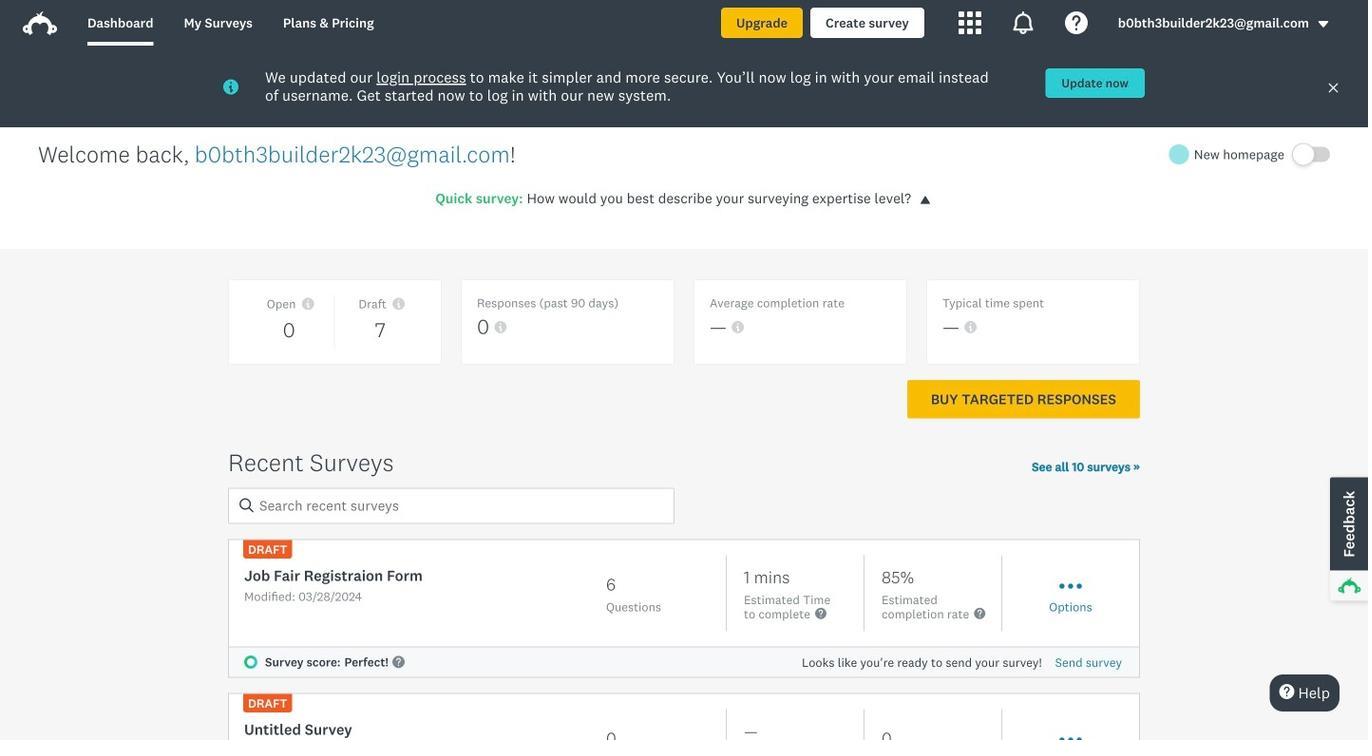 Task type: vqa. For each thing, say whether or not it's contained in the screenshot.
StarFilled image
no



Task type: locate. For each thing, give the bounding box(es) containing it.
2 products icon image from the left
[[1012, 11, 1035, 34]]

x image
[[1328, 82, 1340, 94]]

surveymonkey logo image
[[23, 11, 57, 35]]

1 horizontal spatial products icon image
[[1012, 11, 1035, 34]]

0 horizontal spatial products icon image
[[959, 11, 982, 34]]

None field
[[228, 488, 675, 524]]

products icon image
[[959, 11, 982, 34], [1012, 11, 1035, 34]]

dropdown arrow image
[[1318, 18, 1331, 31]]



Task type: describe. For each thing, give the bounding box(es) containing it.
Search recent surveys text field
[[228, 488, 675, 524]]

1 products icon image from the left
[[959, 11, 982, 34]]

help icon image
[[1065, 11, 1088, 34]]



